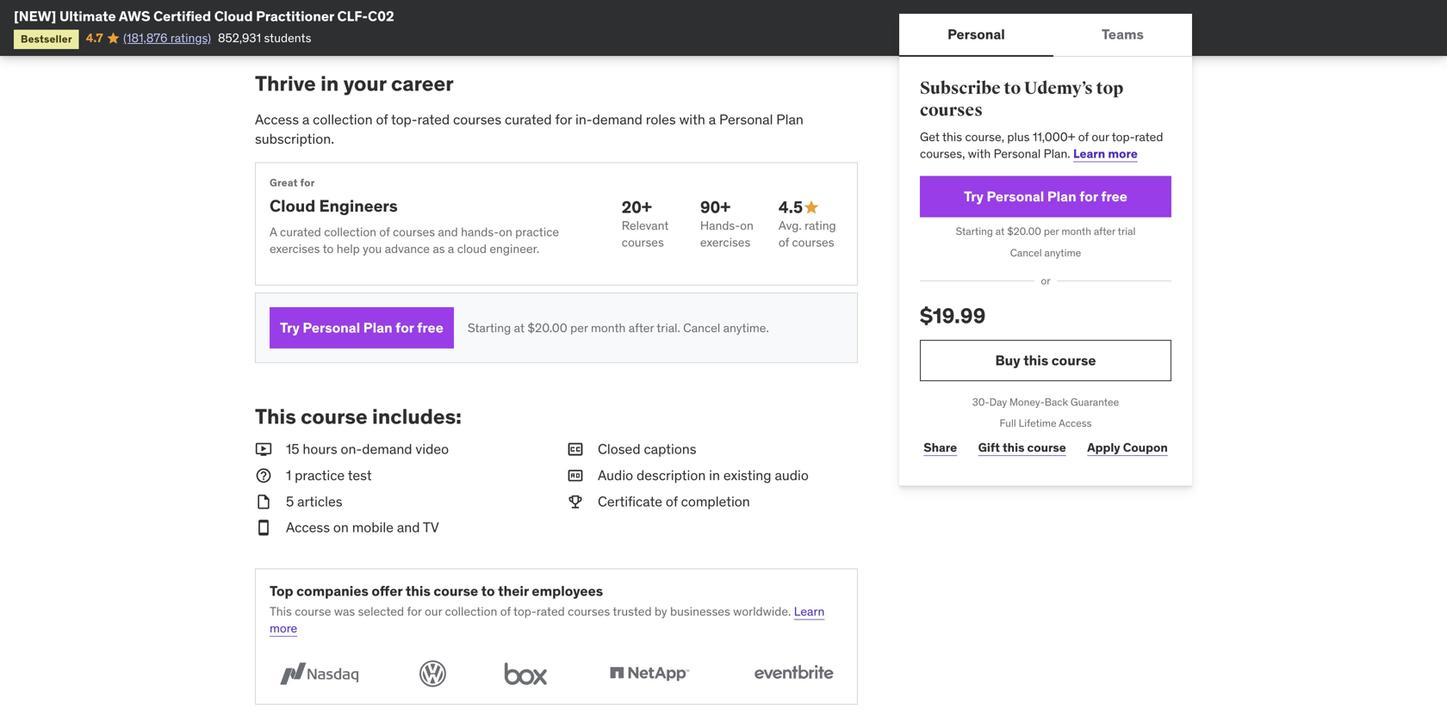 Task type: describe. For each thing, give the bounding box(es) containing it.
(ec2,
[[466, 0, 495, 8]]

was
[[334, 604, 355, 620]]

courses inside avg. rating of courses
[[792, 235, 834, 250]]

top- inside get this course, plus 11,000+ of our top-rated courses, with personal plan.
[[1112, 129, 1135, 145]]

on inside great for cloud engineers a curated collection of courses and hands-on practice exercises to help you advance as a cloud engineer.
[[499, 224, 512, 240]]

exercises inside 90+ hands-on exercises
[[700, 235, 751, 250]]

1 horizontal spatial try
[[964, 188, 984, 205]]

$20.00 for starting at $20.00 per month after trial. cancel anytime.
[[528, 320, 568, 336]]

per for trial
[[1044, 225, 1059, 238]]

volkswagen image
[[414, 658, 452, 691]]

audio
[[598, 467, 633, 484]]

guarantee
[[1071, 396, 1119, 409]]

after for trial
[[1094, 225, 1116, 238]]

on-
[[341, 441, 362, 458]]

at for starting at $20.00 per month after trial. cancel anytime.
[[514, 320, 525, 336]]

includes:
[[372, 404, 462, 430]]

learn more for subscribe to udemy's top courses
[[1073, 146, 1138, 161]]

starting for starting at $20.00 per month after trial. cancel anytime.
[[468, 320, 511, 336]]

hands-
[[700, 218, 740, 233]]

closed captions
[[598, 441, 697, 458]]

to inside subscribe to udemy's top courses
[[1004, 78, 1021, 99]]

plan for the top try personal plan for free link
[[1047, 188, 1077, 205]]

0 horizontal spatial our
[[425, 604, 442, 620]]

as
[[433, 241, 445, 257]]

collection for engineers
[[324, 224, 376, 240]]

month for trial
[[1062, 225, 1091, 238]]

top
[[270, 583, 293, 601]]

elb,
[[498, 0, 523, 8]]

a
[[270, 224, 277, 240]]

starting at $20.00 per month after trial cancel anytime
[[956, 225, 1136, 260]]

certified
[[153, 7, 211, 25]]

apply coupon button
[[1084, 431, 1172, 466]]

1 horizontal spatial top-
[[513, 604, 537, 620]]

students
[[264, 30, 311, 46]]

more for top companies offer this course to their employees
[[270, 621, 297, 637]]

0 horizontal spatial a
[[302, 111, 310, 128]]

curated inside great for cloud engineers a curated collection of courses and hands-on practice exercises to help you advance as a cloud engineer.
[[280, 224, 321, 240]]

rated inside access a collection of top-rated courses curated for in-demand roles with a personal plan subscription.
[[417, 111, 450, 128]]

month for trial.
[[591, 320, 626, 336]]

852,931
[[218, 30, 261, 46]]

you
[[363, 241, 382, 257]]

20+
[[622, 197, 652, 217]]

of inside great for cloud engineers a curated collection of courses and hands-on practice exercises to help you advance as a cloud engineer.
[[379, 224, 390, 240]]

fundamentals
[[387, 0, 463, 8]]

aws for ultimate
[[119, 7, 150, 25]]

of down their
[[500, 604, 511, 620]]

avg. rating of courses
[[779, 218, 836, 250]]

or
[[1041, 274, 1051, 288]]

asg,
[[304, 10, 331, 25]]

trial
[[1118, 225, 1136, 238]]

career
[[391, 71, 454, 97]]

captions
[[644, 441, 697, 458]]

5 articles
[[286, 493, 342, 511]]

ultimate
[[59, 7, 116, 25]]

a inside great for cloud engineers a curated collection of courses and hands-on practice exercises to help you advance as a cloud engineer.
[[448, 241, 454, 257]]

s3)
[[434, 10, 452, 25]]

trial.
[[657, 320, 680, 336]]

learn more link for top companies offer this course to their employees
[[270, 604, 825, 637]]

on inside 90+ hands-on exercises
[[740, 218, 754, 233]]

of inside avg. rating of courses
[[779, 235, 789, 250]]

30-
[[972, 396, 989, 409]]

full
[[1000, 417, 1016, 430]]

try personal plan for free link inside thrive in your career element
[[270, 308, 454, 349]]

access on mobile and tv
[[286, 519, 439, 537]]

$20.00 for starting at $20.00 per month after trial cancel anytime
[[1007, 225, 1041, 238]]

1 practice test
[[286, 467, 372, 484]]

personal down help
[[303, 319, 360, 337]]

1
[[286, 467, 291, 484]]

for down the advance
[[396, 319, 414, 337]]

0 vertical spatial cloud
[[214, 7, 253, 25]]

course,
[[965, 129, 1004, 145]]

udemy's
[[1024, 78, 1093, 99]]

practitioner
[[256, 7, 334, 25]]

this course includes:
[[255, 404, 462, 430]]

the
[[337, 0, 355, 8]]

learn for top companies offer this course to their employees
[[794, 604, 825, 620]]

free inside thrive in your career element
[[417, 319, 444, 337]]

4.7
[[86, 30, 103, 46]]

employees
[[532, 583, 603, 601]]

this for this course includes:
[[255, 404, 296, 430]]

offer
[[372, 583, 403, 601]]

course inside button
[[1052, 352, 1096, 369]]

0 horizontal spatial and
[[397, 519, 420, 537]]

personal inside access a collection of top-rated courses curated for in-demand roles with a personal plan subscription.
[[719, 111, 773, 128]]

your
[[343, 71, 386, 97]]

thrive in your career
[[255, 71, 454, 97]]

engineer.
[[490, 241, 539, 257]]

0 horizontal spatial on
[[333, 519, 349, 537]]

apply
[[1087, 440, 1120, 456]]

money-
[[1010, 396, 1045, 409]]

with inside get this course, plus 11,000+ of our top-rated courses, with personal plan.
[[968, 146, 991, 161]]

roles
[[646, 111, 676, 128]]

rated inside get this course, plus 11,000+ of our top-rated courses, with personal plan.
[[1135, 129, 1163, 145]]

20+ relevant courses
[[622, 197, 669, 250]]

certificate of completion
[[598, 493, 750, 511]]

thrive
[[255, 71, 316, 97]]

top
[[1096, 78, 1124, 99]]

learn more for top companies offer this course to their employees
[[270, 604, 825, 637]]

our inside get this course, plus 11,000+ of our top-rated courses, with personal plan.
[[1092, 129, 1109, 145]]

buy this course button
[[920, 340, 1172, 382]]

audio description in existing audio
[[598, 467, 809, 484]]

of inside access a collection of top-rated courses curated for in-demand roles with a personal plan subscription.
[[376, 111, 388, 128]]

clf-
[[337, 7, 368, 25]]

cancel for anytime.
[[683, 320, 720, 336]]

audio
[[775, 467, 809, 484]]

bestseller
[[21, 32, 72, 46]]

0 vertical spatial try personal plan for free link
[[920, 176, 1172, 218]]

gift this course
[[978, 440, 1066, 456]]

course up hours
[[301, 404, 368, 430]]

for inside access a collection of top-rated courses curated for in-demand roles with a personal plan subscription.
[[555, 111, 572, 128]]

(181,876 ratings)
[[123, 30, 211, 46]]

eventbrite image
[[744, 658, 843, 691]]

companies
[[296, 583, 369, 601]]

90+
[[700, 197, 731, 217]]

courses inside access a collection of top-rated courses curated for in-demand roles with a personal plan subscription.
[[453, 111, 501, 128]]

0 vertical spatial try personal plan for free
[[964, 188, 1128, 205]]

engineers
[[319, 196, 398, 216]]

this for gift
[[1003, 440, 1025, 456]]

small image for access on mobile and tv
[[255, 519, 272, 538]]

4.5
[[779, 197, 803, 217]]

in-
[[575, 111, 592, 128]]

small image for 5 articles
[[255, 493, 272, 512]]

netapp image
[[600, 658, 699, 691]]

cloud inside great for cloud engineers a curated collection of courses and hands-on practice exercises to help you advance as a cloud engineer.
[[270, 196, 316, 216]]

access for access on mobile and tv
[[286, 519, 330, 537]]



Task type: locate. For each thing, give the bounding box(es) containing it.
0 vertical spatial try
[[964, 188, 984, 205]]

2 vertical spatial top-
[[513, 604, 537, 620]]

5
[[286, 493, 294, 511]]

0 vertical spatial starting
[[956, 225, 993, 238]]

small image for 1 practice test
[[255, 466, 272, 486]]

more for subscribe to udemy's top courses
[[1108, 146, 1138, 161]]

tab list containing personal
[[899, 14, 1192, 57]]

after inside starting at $20.00 per month after trial cancel anytime
[[1094, 225, 1116, 238]]

gift
[[978, 440, 1000, 456]]

a up subscription.
[[302, 111, 310, 128]]

businesses
[[670, 604, 730, 620]]

this up '15'
[[255, 404, 296, 430]]

0 horizontal spatial starting
[[468, 320, 511, 336]]

in left your
[[321, 71, 339, 97]]

course down 'lifetime'
[[1027, 440, 1066, 456]]

1 vertical spatial try personal plan for free link
[[270, 308, 454, 349]]

this right gift
[[1003, 440, 1025, 456]]

this inside button
[[1024, 352, 1049, 369]]

1 vertical spatial our
[[425, 604, 442, 620]]

apply coupon
[[1087, 440, 1168, 456]]

to inside great for cloud engineers a curated collection of courses and hands-on practice exercises to help you advance as a cloud engineer.
[[323, 241, 334, 257]]

avg.
[[779, 218, 802, 233]]

cloud down great
[[270, 196, 316, 216]]

for down the top companies offer this course to their employees
[[407, 604, 422, 620]]

in inside thrive in your career element
[[321, 71, 339, 97]]

this up 'courses,'
[[942, 129, 962, 145]]

0 horizontal spatial exercises
[[270, 241, 320, 257]]

$20.00 up or
[[1007, 225, 1041, 238]]

exercises down hands-
[[700, 235, 751, 250]]

courses down relevant
[[622, 235, 664, 250]]

0 horizontal spatial learn
[[304, 0, 335, 8]]

small image left certificate
[[567, 493, 584, 512]]

courses down employees
[[568, 604, 610, 620]]

0 vertical spatial in
[[321, 71, 339, 97]]

1 vertical spatial top-
[[1112, 129, 1135, 145]]

cloud engineers link
[[270, 196, 398, 216]]

aws for the
[[358, 0, 384, 8]]

[new]
[[14, 7, 56, 25]]

for inside great for cloud engineers a curated collection of courses and hands-on practice exercises to help you advance as a cloud engineer.
[[300, 176, 315, 190]]

elasticache,
[[364, 10, 431, 25]]

0 horizontal spatial with
[[679, 111, 705, 128]]

share button
[[920, 431, 961, 466]]

0 horizontal spatial plan
[[363, 319, 393, 337]]

learn the aws fundamentals (ec2, elb, asg, rds, elasticache, s3)
[[304, 0, 523, 25]]

free up trial
[[1101, 188, 1128, 205]]

top- down career on the left of page
[[391, 111, 417, 128]]

demand up test
[[362, 441, 412, 458]]

0 horizontal spatial practice
[[295, 467, 345, 484]]

1 vertical spatial in
[[709, 467, 720, 484]]

1 horizontal spatial per
[[1044, 225, 1059, 238]]

to left their
[[481, 583, 495, 601]]

for left in-
[[555, 111, 572, 128]]

after left trial.
[[629, 320, 654, 336]]

0 horizontal spatial try
[[280, 319, 300, 337]]

top- inside access a collection of top-rated courses curated for in-demand roles with a personal plan subscription.
[[391, 111, 417, 128]]

of down description
[[666, 493, 678, 511]]

subscription.
[[255, 130, 334, 148]]

coupon
[[1123, 440, 1168, 456]]

learn more link for subscribe to udemy's top courses
[[1073, 146, 1138, 161]]

practice up engineer.
[[515, 224, 559, 240]]

top-
[[391, 111, 417, 128], [1112, 129, 1135, 145], [513, 604, 537, 620]]

starting inside starting at $20.00 per month after trial cancel anytime
[[956, 225, 993, 238]]

courses inside great for cloud engineers a curated collection of courses and hands-on practice exercises to help you advance as a cloud engineer.
[[393, 224, 435, 240]]

small image left '15'
[[255, 440, 272, 460]]

of up you
[[379, 224, 390, 240]]

small image left audio
[[567, 466, 584, 486]]

1 horizontal spatial learn more
[[1073, 146, 1138, 161]]

at for starting at $20.00 per month after trial cancel anytime
[[996, 225, 1005, 238]]

cancel inside thrive in your career element
[[683, 320, 720, 336]]

small image for closed captions
[[567, 440, 584, 460]]

0 vertical spatial top-
[[391, 111, 417, 128]]

exercises inside great for cloud engineers a curated collection of courses and hands-on practice exercises to help you advance as a cloud engineer.
[[270, 241, 320, 257]]

small image left the 5
[[255, 493, 272, 512]]

2 horizontal spatial rated
[[1135, 129, 1163, 145]]

11,000+
[[1033, 129, 1075, 145]]

tab list
[[899, 14, 1192, 57]]

0 horizontal spatial try personal plan for free
[[280, 319, 444, 337]]

cancel for anytime
[[1010, 246, 1042, 260]]

0 vertical spatial and
[[438, 224, 458, 240]]

0 vertical spatial month
[[1062, 225, 1091, 238]]

course left their
[[434, 583, 478, 601]]

for right great
[[300, 176, 315, 190]]

starting at $20.00 per month after trial. cancel anytime.
[[468, 320, 769, 336]]

starting
[[956, 225, 993, 238], [468, 320, 511, 336]]

month left trial.
[[591, 320, 626, 336]]

0 vertical spatial free
[[1101, 188, 1128, 205]]

1 horizontal spatial try personal plan for free link
[[920, 176, 1172, 218]]

courses,
[[920, 146, 965, 161]]

worldwide.
[[733, 604, 791, 620]]

small image
[[803, 199, 820, 216], [255, 466, 272, 486], [567, 466, 584, 486], [567, 493, 584, 512]]

after for trial.
[[629, 320, 654, 336]]

2 horizontal spatial on
[[740, 218, 754, 233]]

15 hours on-demand video
[[286, 441, 449, 458]]

0 horizontal spatial learn more link
[[270, 604, 825, 637]]

existing
[[724, 467, 772, 484]]

courses down subscribe
[[920, 100, 983, 121]]

with down "course,"
[[968, 146, 991, 161]]

exercises
[[700, 235, 751, 250], [270, 241, 320, 257]]

this right offer
[[406, 583, 431, 601]]

1 horizontal spatial free
[[1101, 188, 1128, 205]]

1 vertical spatial demand
[[362, 441, 412, 458]]

exercises down a
[[270, 241, 320, 257]]

get this course, plus 11,000+ of our top-rated courses, with personal plan.
[[920, 129, 1163, 161]]

per for trial.
[[570, 320, 588, 336]]

collection for selected
[[445, 604, 497, 620]]

1 horizontal spatial after
[[1094, 225, 1116, 238]]

gift this course link
[[975, 431, 1070, 466]]

1 horizontal spatial a
[[448, 241, 454, 257]]

curated inside access a collection of top-rated courses curated for in-demand roles with a personal plan subscription.
[[505, 111, 552, 128]]

access
[[255, 111, 299, 128], [1059, 417, 1092, 430], [286, 519, 330, 537]]

this course was selected for our collection of top-rated courses trusted by businesses worldwide.
[[270, 604, 791, 620]]

15
[[286, 441, 299, 458]]

0 horizontal spatial at
[[514, 320, 525, 336]]

on up engineer.
[[499, 224, 512, 240]]

starting down 'courses,'
[[956, 225, 993, 238]]

starting inside thrive in your career element
[[468, 320, 511, 336]]

try inside thrive in your career element
[[280, 319, 300, 337]]

course up the back
[[1052, 352, 1096, 369]]

of down your
[[376, 111, 388, 128]]

try personal plan for free down you
[[280, 319, 444, 337]]

small image inside thrive in your career element
[[803, 199, 820, 216]]

small image up rating
[[803, 199, 820, 216]]

$19.99
[[920, 303, 986, 329]]

0 horizontal spatial cloud
[[214, 7, 253, 25]]

$20.00
[[1007, 225, 1041, 238], [528, 320, 568, 336]]

0 horizontal spatial free
[[417, 319, 444, 337]]

plan
[[776, 111, 804, 128], [1047, 188, 1077, 205], [363, 319, 393, 337]]

at inside thrive in your career element
[[514, 320, 525, 336]]

month inside starting at $20.00 per month after trial cancel anytime
[[1062, 225, 1091, 238]]

1 vertical spatial cancel
[[683, 320, 720, 336]]

back
[[1045, 396, 1068, 409]]

for up the anytime
[[1080, 188, 1098, 205]]

on left avg. at the top
[[740, 218, 754, 233]]

1 vertical spatial try
[[280, 319, 300, 337]]

in up completion
[[709, 467, 720, 484]]

courses down career on the left of page
[[453, 111, 501, 128]]

0 vertical spatial our
[[1092, 129, 1109, 145]]

$20.00 inside starting at $20.00 per month after trial cancel anytime
[[1007, 225, 1041, 238]]

try personal plan for free link
[[920, 176, 1172, 218], [270, 308, 454, 349]]

0 vertical spatial more
[[1108, 146, 1138, 161]]

90+ hands-on exercises
[[700, 197, 754, 250]]

this inside 'link'
[[1003, 440, 1025, 456]]

0 vertical spatial demand
[[592, 111, 643, 128]]

1 horizontal spatial try personal plan for free
[[964, 188, 1128, 205]]

learn more link right plan.
[[1073, 146, 1138, 161]]

0 horizontal spatial month
[[591, 320, 626, 336]]

1 vertical spatial learn more
[[270, 604, 825, 637]]

30-day money-back guarantee full lifetime access
[[972, 396, 1119, 430]]

learn right worldwide.
[[794, 604, 825, 620]]

1 vertical spatial at
[[514, 320, 525, 336]]

relevant
[[622, 218, 669, 233]]

1 horizontal spatial plan
[[776, 111, 804, 128]]

description
[[637, 467, 706, 484]]

with inside access a collection of top-rated courses curated for in-demand roles with a personal plan subscription.
[[679, 111, 705, 128]]

1 horizontal spatial demand
[[592, 111, 643, 128]]

course inside 'link'
[[1027, 440, 1066, 456]]

by
[[655, 604, 667, 620]]

curated
[[505, 111, 552, 128], [280, 224, 321, 240]]

cancel
[[1010, 246, 1042, 260], [683, 320, 720, 336]]

1 vertical spatial curated
[[280, 224, 321, 240]]

and up as
[[438, 224, 458, 240]]

demand
[[592, 111, 643, 128], [362, 441, 412, 458]]

to
[[1004, 78, 1021, 99], [323, 241, 334, 257], [481, 583, 495, 601]]

share
[[924, 440, 957, 456]]

box image
[[497, 658, 555, 691]]

0 vertical spatial this
[[255, 404, 296, 430]]

access for access a collection of top-rated courses curated for in-demand roles with a personal plan subscription.
[[255, 111, 299, 128]]

collection down thrive in your career
[[313, 111, 373, 128]]

try personal plan for free inside thrive in your career element
[[280, 319, 444, 337]]

0 vertical spatial per
[[1044, 225, 1059, 238]]

small image left closed
[[567, 440, 584, 460]]

learn for subscribe to udemy's top courses
[[1073, 146, 1105, 161]]

this right buy
[[1024, 352, 1049, 369]]

aws up (181,876
[[119, 7, 150, 25]]

practice up articles
[[295, 467, 345, 484]]

great
[[270, 176, 298, 190]]

1 horizontal spatial more
[[1108, 146, 1138, 161]]

courses up the advance
[[393, 224, 435, 240]]

access inside 30-day money-back guarantee full lifetime access
[[1059, 417, 1092, 430]]

learn inside 'learn the aws fundamentals (ec2, elb, asg, rds, elasticache, s3)'
[[304, 0, 335, 8]]

1 vertical spatial plan
[[1047, 188, 1077, 205]]

0 vertical spatial learn more
[[1073, 146, 1138, 161]]

access up subscription.
[[255, 111, 299, 128]]

selected
[[358, 604, 404, 620]]

curated right a
[[280, 224, 321, 240]]

month up the anytime
[[1062, 225, 1091, 238]]

0 vertical spatial at
[[996, 225, 1005, 238]]

at inside starting at $20.00 per month after trial cancel anytime
[[996, 225, 1005, 238]]

learn more link down employees
[[270, 604, 825, 637]]

small image for certificate of completion
[[567, 493, 584, 512]]

after inside thrive in your career element
[[629, 320, 654, 336]]

to left "udemy's"
[[1004, 78, 1021, 99]]

courses inside 20+ relevant courses
[[622, 235, 664, 250]]

1 vertical spatial more
[[270, 621, 297, 637]]

1 horizontal spatial learn
[[794, 604, 825, 620]]

rating
[[805, 218, 836, 233]]

$20.00 down engineer.
[[528, 320, 568, 336]]

1 horizontal spatial with
[[968, 146, 991, 161]]

to left help
[[323, 241, 334, 257]]

personal inside get this course, plus 11,000+ of our top-rated courses, with personal plan.
[[994, 146, 1041, 161]]

certificate
[[598, 493, 662, 511]]

personal inside personal "button"
[[948, 25, 1005, 43]]

1 vertical spatial collection
[[324, 224, 376, 240]]

0 horizontal spatial more
[[270, 621, 297, 637]]

their
[[498, 583, 529, 601]]

teams
[[1102, 25, 1144, 43]]

great for cloud engineers a curated collection of courses and hands-on practice exercises to help you advance as a cloud engineer.
[[270, 176, 559, 257]]

per inside thrive in your career element
[[570, 320, 588, 336]]

starting for starting at $20.00 per month after trial cancel anytime
[[956, 225, 993, 238]]

of
[[376, 111, 388, 128], [1078, 129, 1089, 145], [379, 224, 390, 240], [779, 235, 789, 250], [666, 493, 678, 511], [500, 604, 511, 620]]

0 horizontal spatial after
[[629, 320, 654, 336]]

day
[[989, 396, 1007, 409]]

1 horizontal spatial month
[[1062, 225, 1091, 238]]

learn inside 'link'
[[794, 604, 825, 620]]

1 vertical spatial month
[[591, 320, 626, 336]]

buy
[[995, 352, 1021, 369]]

2 vertical spatial rated
[[537, 604, 565, 620]]

collection inside great for cloud engineers a curated collection of courses and hands-on practice exercises to help you advance as a cloud engineer.
[[324, 224, 376, 240]]

video
[[416, 441, 449, 458]]

practice inside great for cloud engineers a curated collection of courses and hands-on practice exercises to help you advance as a cloud engineer.
[[515, 224, 559, 240]]

of down avg. at the top
[[779, 235, 789, 250]]

demand inside access a collection of top-rated courses curated for in-demand roles with a personal plan subscription.
[[592, 111, 643, 128]]

access down 5 articles
[[286, 519, 330, 537]]

0 horizontal spatial rated
[[417, 111, 450, 128]]

0 vertical spatial $20.00
[[1007, 225, 1041, 238]]

this for this course was selected for our collection of top-rated courses trusted by businesses worldwide.
[[270, 604, 292, 620]]

0 horizontal spatial demand
[[362, 441, 412, 458]]

2 vertical spatial plan
[[363, 319, 393, 337]]

1 horizontal spatial our
[[1092, 129, 1109, 145]]

0 horizontal spatial top-
[[391, 111, 417, 128]]

1 horizontal spatial starting
[[956, 225, 993, 238]]

small image left 1
[[255, 466, 272, 486]]

starting down cloud on the top of page
[[468, 320, 511, 336]]

with right roles
[[679, 111, 705, 128]]

0 vertical spatial to
[[1004, 78, 1021, 99]]

of inside get this course, plus 11,000+ of our top-rated courses, with personal plan.
[[1078, 129, 1089, 145]]

nasdaq image
[[270, 658, 369, 691]]

(181,876
[[123, 30, 168, 46]]

courses inside subscribe to udemy's top courses
[[920, 100, 983, 121]]

1 vertical spatial this
[[270, 604, 292, 620]]

0 vertical spatial after
[[1094, 225, 1116, 238]]

0 horizontal spatial per
[[570, 320, 588, 336]]

access a collection of top-rated courses curated for in-demand roles with a personal plan subscription.
[[255, 111, 804, 148]]

top- down their
[[513, 604, 537, 620]]

subscribe
[[920, 78, 1001, 99]]

collection down the top companies offer this course to their employees
[[445, 604, 497, 620]]

[new] ultimate aws certified cloud practitioner clf-c02
[[14, 7, 394, 25]]

0 vertical spatial access
[[255, 111, 299, 128]]

0 vertical spatial learn more link
[[1073, 146, 1138, 161]]

access inside access a collection of top-rated courses curated for in-demand roles with a personal plan subscription.
[[255, 111, 299, 128]]

collection
[[313, 111, 373, 128], [324, 224, 376, 240], [445, 604, 497, 620]]

on left the mobile
[[333, 519, 349, 537]]

2 horizontal spatial learn
[[1073, 146, 1105, 161]]

demand left roles
[[592, 111, 643, 128]]

thrive in your career element
[[255, 71, 858, 364]]

advance
[[385, 241, 430, 257]]

per inside starting at $20.00 per month after trial cancel anytime
[[1044, 225, 1059, 238]]

0 horizontal spatial in
[[321, 71, 339, 97]]

1 vertical spatial access
[[1059, 417, 1092, 430]]

a right roles
[[709, 111, 716, 128]]

2 horizontal spatial a
[[709, 111, 716, 128]]

learn more down employees
[[270, 604, 825, 637]]

try personal plan for free down plan.
[[964, 188, 1128, 205]]

0 vertical spatial learn
[[304, 0, 335, 8]]

1 horizontal spatial rated
[[537, 604, 565, 620]]

2 horizontal spatial plan
[[1047, 188, 1077, 205]]

cloud up 852,931
[[214, 7, 253, 25]]

852,931 students
[[218, 30, 311, 46]]

1 vertical spatial cloud
[[270, 196, 316, 216]]

after left trial
[[1094, 225, 1116, 238]]

plan.
[[1044, 146, 1070, 161]]

$20.00 inside thrive in your career element
[[528, 320, 568, 336]]

small image for audio description in existing audio
[[567, 466, 584, 486]]

1 horizontal spatial aws
[[358, 0, 384, 8]]

1 horizontal spatial learn more link
[[1073, 146, 1138, 161]]

this for buy
[[1024, 352, 1049, 369]]

our
[[1092, 129, 1109, 145], [425, 604, 442, 620]]

0 horizontal spatial cancel
[[683, 320, 720, 336]]

test
[[348, 467, 372, 484]]

learn up asg,
[[304, 0, 335, 8]]

this for get
[[942, 129, 962, 145]]

our right 11,000+
[[1092, 129, 1109, 145]]

small image
[[255, 440, 272, 460], [567, 440, 584, 460], [255, 493, 272, 512], [255, 519, 272, 538]]

rated
[[417, 111, 450, 128], [1135, 129, 1163, 145], [537, 604, 565, 620]]

small image for 15 hours on-demand video
[[255, 440, 272, 460]]

2 vertical spatial collection
[[445, 604, 497, 620]]

try personal plan for free link down you
[[270, 308, 454, 349]]

1 horizontal spatial at
[[996, 225, 1005, 238]]

learn right plan.
[[1073, 146, 1105, 161]]

our down the top companies offer this course to their employees
[[425, 604, 442, 620]]

1 vertical spatial learn more link
[[270, 604, 825, 637]]

0 horizontal spatial to
[[323, 241, 334, 257]]

2 horizontal spatial top-
[[1112, 129, 1135, 145]]

on
[[740, 218, 754, 233], [499, 224, 512, 240], [333, 519, 349, 537]]

2 vertical spatial to
[[481, 583, 495, 601]]

closed
[[598, 441, 641, 458]]

anytime.
[[723, 320, 769, 336]]

1 vertical spatial per
[[570, 320, 588, 336]]

0 horizontal spatial try personal plan for free link
[[270, 308, 454, 349]]

more down top
[[270, 621, 297, 637]]

and inside great for cloud engineers a curated collection of courses and hands-on practice exercises to help you advance as a cloud engineer.
[[438, 224, 458, 240]]

and left tv
[[397, 519, 420, 537]]

1 vertical spatial free
[[417, 319, 444, 337]]

get
[[920, 129, 940, 145]]

cancel inside starting at $20.00 per month after trial cancel anytime
[[1010, 246, 1042, 260]]

collection inside access a collection of top-rated courses curated for in-demand roles with a personal plan subscription.
[[313, 111, 373, 128]]

personal down plus
[[994, 146, 1041, 161]]

c02
[[368, 7, 394, 25]]

free down as
[[417, 319, 444, 337]]

cancel up or
[[1010, 246, 1042, 260]]

try personal plan for free
[[964, 188, 1128, 205], [280, 319, 444, 337]]

top- down top
[[1112, 129, 1135, 145]]

this inside get this course, plus 11,000+ of our top-rated courses, with personal plan.
[[942, 129, 962, 145]]

personal up subscribe
[[948, 25, 1005, 43]]

lifetime
[[1019, 417, 1057, 430]]

per
[[1044, 225, 1059, 238], [570, 320, 588, 336]]

cancel right trial.
[[683, 320, 720, 336]]

personal up starting at $20.00 per month after trial cancel anytime
[[987, 188, 1044, 205]]

learn more right plan.
[[1073, 146, 1138, 161]]

1 horizontal spatial $20.00
[[1007, 225, 1041, 238]]

hours
[[303, 441, 337, 458]]

1 vertical spatial with
[[968, 146, 991, 161]]

cloud
[[457, 241, 487, 257]]

aws right the
[[358, 0, 384, 8]]

a right as
[[448, 241, 454, 257]]

tv
[[423, 519, 439, 537]]

try personal plan for free link down plan.
[[920, 176, 1172, 218]]

month
[[1062, 225, 1091, 238], [591, 320, 626, 336]]

1 horizontal spatial to
[[481, 583, 495, 601]]

small image up top
[[255, 519, 272, 538]]

aws inside 'learn the aws fundamentals (ec2, elb, asg, rds, elasticache, s3)'
[[358, 0, 384, 8]]

access down the back
[[1059, 417, 1092, 430]]

courses down rating
[[792, 235, 834, 250]]

more right plan.
[[1108, 146, 1138, 161]]

plan for try personal plan for free link within the thrive in your career element
[[363, 319, 393, 337]]

month inside thrive in your career element
[[591, 320, 626, 336]]

plan inside access a collection of top-rated courses curated for in-demand roles with a personal plan subscription.
[[776, 111, 804, 128]]

course down "companies"
[[295, 604, 331, 620]]

curated left in-
[[505, 111, 552, 128]]

of right 11,000+
[[1078, 129, 1089, 145]]

anytime
[[1045, 246, 1081, 260]]



Task type: vqa. For each thing, say whether or not it's contained in the screenshot.
'SWITCH'
no



